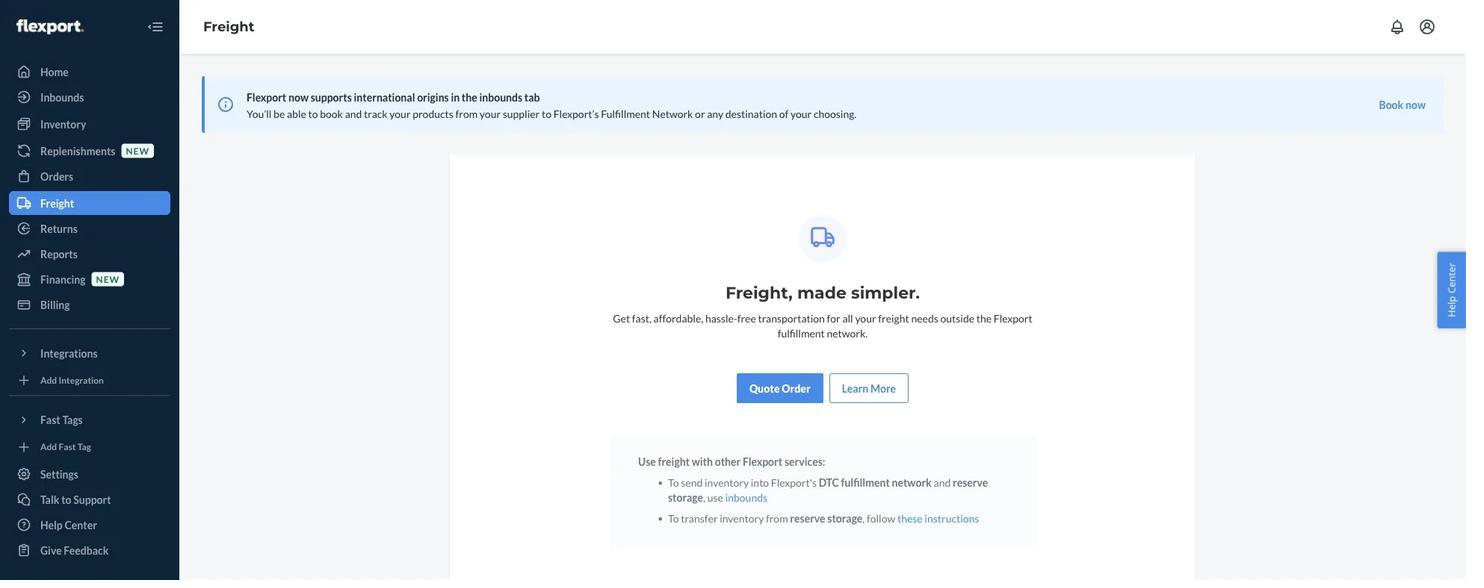 Task type: describe. For each thing, give the bounding box(es) containing it.
book now
[[1380, 98, 1426, 111]]

new for replenishments
[[126, 145, 149, 156]]

give feedback
[[40, 545, 109, 557]]

network
[[892, 477, 932, 489]]

now for book
[[1406, 98, 1426, 111]]

help inside button
[[1445, 296, 1459, 318]]

follow
[[867, 512, 896, 525]]

returns link
[[9, 217, 170, 241]]

quote order button
[[737, 374, 824, 404]]

inbounds inside flexport now supports international origins in the inbounds tab you'll be able to book and track your products from your supplier to flexport's fulfillment network or any destination of your choosing.
[[479, 91, 523, 104]]

order
[[782, 382, 811, 395]]

transfer
[[681, 512, 718, 525]]

or
[[695, 107, 705, 120]]

give
[[40, 545, 62, 557]]

learn more
[[842, 382, 896, 395]]

the inside flexport now supports international origins in the inbounds tab you'll be able to book and track your products from your supplier to flexport's fulfillment network or any destination of your choosing.
[[462, 91, 477, 104]]

0 horizontal spatial reserve
[[790, 512, 826, 525]]

0 horizontal spatial help
[[40, 519, 63, 532]]

integrations
[[40, 347, 98, 360]]

supplier
[[503, 107, 540, 120]]

returns
[[40, 222, 78, 235]]

made
[[798, 283, 847, 303]]

learn
[[842, 382, 869, 395]]

network
[[652, 107, 693, 120]]

home
[[40, 65, 69, 78]]

help center link
[[9, 514, 170, 537]]

, use inbounds
[[703, 491, 768, 504]]

any
[[707, 107, 724, 120]]

outside
[[941, 312, 975, 325]]

flexport logo image
[[16, 19, 84, 34]]

fast tags
[[40, 414, 83, 427]]

products
[[413, 107, 454, 120]]

1 vertical spatial fulfillment
[[841, 477, 890, 489]]

into
[[751, 477, 769, 489]]

close navigation image
[[147, 18, 164, 36]]

1 vertical spatial and
[[934, 477, 951, 489]]

inventory link
[[9, 112, 170, 136]]

1 vertical spatial storage
[[828, 512, 863, 525]]

use freight with other flexport services:
[[638, 456, 826, 468]]

your left supplier
[[480, 107, 501, 120]]

fast inside add fast tag link
[[59, 442, 76, 453]]

tab
[[525, 91, 540, 104]]

get
[[613, 312, 630, 325]]

freight,
[[726, 283, 793, 303]]

in
[[451, 91, 460, 104]]

1 vertical spatial inbounds
[[726, 491, 768, 504]]

reports
[[40, 248, 78, 261]]

track
[[364, 107, 388, 120]]

use
[[638, 456, 656, 468]]

dtc
[[819, 477, 839, 489]]

fast inside dropdown button
[[40, 414, 60, 427]]

get fast, affordable, hassle-free transportation for all your freight needs outside the flexport fulfillment network.
[[613, 312, 1033, 340]]

flexport inside flexport now supports international origins in the inbounds tab you'll be able to book and track your products from your supplier to flexport's fulfillment network or any destination of your choosing.
[[247, 91, 287, 104]]

quote order
[[750, 382, 811, 395]]

1 horizontal spatial ,
[[863, 512, 865, 525]]

0 horizontal spatial freight link
[[9, 191, 170, 215]]

2 horizontal spatial to
[[542, 107, 552, 120]]

inbounds button
[[726, 490, 768, 505]]

flexport inside get fast, affordable, hassle-free transportation for all your freight needs outside the flexport fulfillment network.
[[994, 312, 1033, 325]]

your inside get fast, affordable, hassle-free transportation for all your freight needs outside the flexport fulfillment network.
[[855, 312, 877, 325]]

storage inside the "reserve storage"
[[668, 491, 703, 504]]

1 vertical spatial freight
[[40, 197, 74, 210]]

freight inside get fast, affordable, hassle-free transportation for all your freight needs outside the flexport fulfillment network.
[[879, 312, 910, 325]]

learn more button
[[842, 381, 896, 396]]

new for financing
[[96, 274, 120, 285]]

send
[[681, 477, 703, 489]]

be
[[274, 107, 285, 120]]

reserve inside the "reserve storage"
[[953, 477, 988, 489]]

inbounds
[[40, 91, 84, 104]]

tag
[[78, 442, 91, 453]]

reserve storage
[[668, 477, 988, 504]]

these
[[898, 512, 923, 525]]

now for flexport
[[289, 91, 309, 104]]

1 vertical spatial help center
[[40, 519, 97, 532]]

affordable,
[[654, 312, 704, 325]]

international
[[354, 91, 415, 104]]

to send inventory into flexport's dtc fulfillment network and
[[668, 477, 953, 489]]

settings link
[[9, 463, 170, 487]]

orders
[[40, 170, 73, 183]]

use
[[708, 491, 724, 504]]

services:
[[785, 456, 826, 468]]

1 horizontal spatial flexport
[[743, 456, 783, 468]]

reports link
[[9, 242, 170, 266]]

supports
[[311, 91, 352, 104]]

book
[[320, 107, 343, 120]]

1 horizontal spatial freight
[[203, 18, 255, 35]]

hassle-
[[706, 312, 738, 325]]

for
[[827, 312, 841, 325]]

destination
[[726, 107, 777, 120]]

talk
[[40, 494, 59, 506]]

flexport now supports international origins in the inbounds tab you'll be able to book and track your products from your supplier to flexport's fulfillment network or any destination of your choosing.
[[247, 91, 857, 120]]

orders link
[[9, 164, 170, 188]]

you'll
[[247, 107, 272, 120]]



Task type: locate. For each thing, give the bounding box(es) containing it.
now inside button
[[1406, 98, 1426, 111]]

0 vertical spatial the
[[462, 91, 477, 104]]

flexport's
[[554, 107, 599, 120]]

open account menu image
[[1419, 18, 1437, 36]]

all
[[843, 312, 853, 325]]

0 horizontal spatial to
[[61, 494, 71, 506]]

network.
[[827, 327, 868, 340]]

1 horizontal spatial freight
[[879, 312, 910, 325]]

1 horizontal spatial help
[[1445, 296, 1459, 318]]

fast left the tag
[[59, 442, 76, 453]]

0 horizontal spatial new
[[96, 274, 120, 285]]

reserve up instructions
[[953, 477, 988, 489]]

to
[[308, 107, 318, 120], [542, 107, 552, 120], [61, 494, 71, 506]]

now
[[289, 91, 309, 104], [1406, 98, 1426, 111]]

1 horizontal spatial inbounds
[[726, 491, 768, 504]]

help center inside button
[[1445, 263, 1459, 318]]

0 vertical spatial freight
[[203, 18, 255, 35]]

0 vertical spatial freight link
[[203, 18, 255, 35]]

, left 'follow'
[[863, 512, 865, 525]]

fulfillment down transportation at right bottom
[[778, 327, 825, 340]]

to for to send inventory into flexport's dtc fulfillment network and
[[668, 477, 679, 489]]

the inside get fast, affordable, hassle-free transportation for all your freight needs outside the flexport fulfillment network.
[[977, 312, 992, 325]]

of
[[780, 107, 789, 120]]

your right all
[[855, 312, 877, 325]]

freight link up the returns link on the top left of page
[[9, 191, 170, 215]]

help center
[[1445, 263, 1459, 318], [40, 519, 97, 532]]

talk to support
[[40, 494, 111, 506]]

to right talk at the left bottom of the page
[[61, 494, 71, 506]]

and
[[345, 107, 362, 120], [934, 477, 951, 489]]

2 to from the top
[[668, 512, 679, 525]]

fulfillment inside get fast, affordable, hassle-free transportation for all your freight needs outside the flexport fulfillment network.
[[778, 327, 825, 340]]

0 vertical spatial and
[[345, 107, 362, 120]]

help center button
[[1438, 252, 1467, 329]]

your right of
[[791, 107, 812, 120]]

open notifications image
[[1389, 18, 1407, 36]]

storage
[[668, 491, 703, 504], [828, 512, 863, 525]]

reserve
[[953, 477, 988, 489], [790, 512, 826, 525]]

talk to support button
[[9, 488, 170, 512]]

origins
[[417, 91, 449, 104]]

0 horizontal spatial inbounds
[[479, 91, 523, 104]]

0 vertical spatial help center
[[1445, 263, 1459, 318]]

0 vertical spatial help
[[1445, 296, 1459, 318]]

0 horizontal spatial from
[[456, 107, 478, 120]]

0 horizontal spatial fulfillment
[[778, 327, 825, 340]]

simpler.
[[851, 283, 920, 303]]

0 horizontal spatial the
[[462, 91, 477, 104]]

freight
[[879, 312, 910, 325], [658, 456, 690, 468]]

inventory down inbounds button
[[720, 512, 764, 525]]

1 horizontal spatial reserve
[[953, 477, 988, 489]]

new down reports link
[[96, 274, 120, 285]]

the right outside
[[977, 312, 992, 325]]

and right network
[[934, 477, 951, 489]]

1 horizontal spatial center
[[1445, 263, 1459, 294]]

from down inbounds button
[[766, 512, 788, 525]]

flexport right outside
[[994, 312, 1033, 325]]

inbounds up supplier
[[479, 91, 523, 104]]

0 horizontal spatial center
[[65, 519, 97, 532]]

0 vertical spatial from
[[456, 107, 478, 120]]

integration
[[59, 375, 104, 386]]

1 to from the top
[[668, 477, 679, 489]]

fulfillment
[[601, 107, 650, 120]]

book now button
[[1380, 97, 1426, 112]]

settings
[[40, 468, 78, 481]]

1 vertical spatial new
[[96, 274, 120, 285]]

0 vertical spatial fast
[[40, 414, 60, 427]]

the right "in"
[[462, 91, 477, 104]]

storage down "send"
[[668, 491, 703, 504]]

1 vertical spatial flexport
[[994, 312, 1033, 325]]

add fast tag
[[40, 442, 91, 453]]

1 horizontal spatial freight link
[[203, 18, 255, 35]]

0 vertical spatial center
[[1445, 263, 1459, 294]]

1 add from the top
[[40, 375, 57, 386]]

2 vertical spatial flexport
[[743, 456, 783, 468]]

from
[[456, 107, 478, 120], [766, 512, 788, 525]]

freight link right close navigation icon
[[203, 18, 255, 35]]

inbounds down into
[[726, 491, 768, 504]]

1 horizontal spatial fulfillment
[[841, 477, 890, 489]]

storage down the "reserve storage"
[[828, 512, 863, 525]]

1 horizontal spatial storage
[[828, 512, 863, 525]]

inventory
[[40, 118, 86, 130]]

now inside flexport now supports international origins in the inbounds tab you'll be able to book and track your products from your supplier to flexport's fulfillment network or any destination of your choosing.
[[289, 91, 309, 104]]

needs
[[912, 312, 939, 325]]

1 vertical spatial freight link
[[9, 191, 170, 215]]

free
[[738, 312, 756, 325]]

financing
[[40, 273, 86, 286]]

1 vertical spatial help
[[40, 519, 63, 532]]

new
[[126, 145, 149, 156], [96, 274, 120, 285]]

your down international
[[390, 107, 411, 120]]

feedback
[[64, 545, 109, 557]]

add inside "link"
[[40, 375, 57, 386]]

1 vertical spatial fast
[[59, 442, 76, 453]]

to left "transfer"
[[668, 512, 679, 525]]

transportation
[[758, 312, 825, 325]]

0 vertical spatial ,
[[703, 491, 706, 504]]

add for add integration
[[40, 375, 57, 386]]

replenishments
[[40, 145, 115, 157]]

now up able
[[289, 91, 309, 104]]

with
[[692, 456, 713, 468]]

to
[[668, 477, 679, 489], [668, 512, 679, 525]]

freight right the use
[[658, 456, 690, 468]]

book
[[1380, 98, 1404, 111]]

to right supplier
[[542, 107, 552, 120]]

add integration link
[[9, 372, 170, 390]]

0 horizontal spatial freight
[[40, 197, 74, 210]]

inventory for send
[[705, 477, 749, 489]]

quote
[[750, 382, 780, 395]]

0 horizontal spatial storage
[[668, 491, 703, 504]]

billing link
[[9, 293, 170, 317]]

billing
[[40, 299, 70, 311]]

to transfer inventory from reserve storage , follow these instructions
[[668, 512, 980, 525]]

1 horizontal spatial help center
[[1445, 263, 1459, 318]]

add
[[40, 375, 57, 386], [40, 442, 57, 453]]

2 add from the top
[[40, 442, 57, 453]]

1 vertical spatial center
[[65, 519, 97, 532]]

from inside flexport now supports international origins in the inbounds tab you'll be able to book and track your products from your supplier to flexport's fulfillment network or any destination of your choosing.
[[456, 107, 478, 120]]

0 vertical spatial new
[[126, 145, 149, 156]]

0 vertical spatial flexport
[[247, 91, 287, 104]]

fast tags button
[[9, 409, 170, 432]]

add left integration
[[40, 375, 57, 386]]

add fast tag link
[[9, 438, 170, 457]]

home link
[[9, 60, 170, 84]]

0 vertical spatial add
[[40, 375, 57, 386]]

freight, made simpler.
[[726, 283, 920, 303]]

0 vertical spatial freight
[[879, 312, 910, 325]]

flexport's
[[771, 477, 817, 489]]

0 vertical spatial inventory
[[705, 477, 749, 489]]

1 horizontal spatial and
[[934, 477, 951, 489]]

0 vertical spatial inbounds
[[479, 91, 523, 104]]

freight down simpler.
[[879, 312, 910, 325]]

, left use
[[703, 491, 706, 504]]

add up settings
[[40, 442, 57, 453]]

freight up returns at the left of the page
[[40, 197, 74, 210]]

fast left tags at the left bottom of page
[[40, 414, 60, 427]]

flexport up "you'll"
[[247, 91, 287, 104]]

2 horizontal spatial flexport
[[994, 312, 1033, 325]]

to for to transfer inventory from reserve storage , follow these instructions
[[668, 512, 679, 525]]

0 vertical spatial fulfillment
[[778, 327, 825, 340]]

0 vertical spatial reserve
[[953, 477, 988, 489]]

1 vertical spatial ,
[[863, 512, 865, 525]]

1 horizontal spatial the
[[977, 312, 992, 325]]

1 vertical spatial inventory
[[720, 512, 764, 525]]

add integration
[[40, 375, 104, 386]]

more
[[871, 382, 896, 395]]

now right book
[[1406, 98, 1426, 111]]

other
[[715, 456, 741, 468]]

1 horizontal spatial to
[[308, 107, 318, 120]]

1 horizontal spatial now
[[1406, 98, 1426, 111]]

0 vertical spatial storage
[[668, 491, 703, 504]]

integrations button
[[9, 342, 170, 366]]

1 vertical spatial from
[[766, 512, 788, 525]]

instructions
[[925, 512, 980, 525]]

0 horizontal spatial and
[[345, 107, 362, 120]]

reserve down the "reserve storage"
[[790, 512, 826, 525]]

inbounds
[[479, 91, 523, 104], [726, 491, 768, 504]]

to right able
[[308, 107, 318, 120]]

give feedback button
[[9, 539, 170, 563]]

fast,
[[632, 312, 652, 325]]

center inside button
[[1445, 263, 1459, 294]]

these instructions button
[[898, 511, 980, 526]]

learn more link
[[830, 374, 909, 404]]

inbounds link
[[9, 85, 170, 109]]

1 vertical spatial reserve
[[790, 512, 826, 525]]

,
[[703, 491, 706, 504], [863, 512, 865, 525]]

inventory up , use inbounds
[[705, 477, 749, 489]]

0 horizontal spatial help center
[[40, 519, 97, 532]]

new up 'orders' link
[[126, 145, 149, 156]]

to left "send"
[[668, 477, 679, 489]]

freight right close navigation icon
[[203, 18, 255, 35]]

0 horizontal spatial now
[[289, 91, 309, 104]]

help
[[1445, 296, 1459, 318], [40, 519, 63, 532]]

1 horizontal spatial from
[[766, 512, 788, 525]]

flexport up into
[[743, 456, 783, 468]]

1 horizontal spatial new
[[126, 145, 149, 156]]

and inside flexport now supports international origins in the inbounds tab you'll be able to book and track your products from your supplier to flexport's fulfillment network or any destination of your choosing.
[[345, 107, 362, 120]]

0 horizontal spatial flexport
[[247, 91, 287, 104]]

1 vertical spatial to
[[668, 512, 679, 525]]

add for add fast tag
[[40, 442, 57, 453]]

freight link
[[203, 18, 255, 35], [9, 191, 170, 215]]

0 vertical spatial to
[[668, 477, 679, 489]]

support
[[73, 494, 111, 506]]

from down "in"
[[456, 107, 478, 120]]

0 horizontal spatial ,
[[703, 491, 706, 504]]

fulfillment right dtc
[[841, 477, 890, 489]]

inventory for transfer
[[720, 512, 764, 525]]

0 horizontal spatial freight
[[658, 456, 690, 468]]

1 vertical spatial freight
[[658, 456, 690, 468]]

1 vertical spatial add
[[40, 442, 57, 453]]

inventory
[[705, 477, 749, 489], [720, 512, 764, 525]]

flexport
[[247, 91, 287, 104], [994, 312, 1033, 325], [743, 456, 783, 468]]

able
[[287, 107, 306, 120]]

to inside button
[[61, 494, 71, 506]]

1 vertical spatial the
[[977, 312, 992, 325]]

tags
[[62, 414, 83, 427]]

and right 'book'
[[345, 107, 362, 120]]



Task type: vqa. For each thing, say whether or not it's contained in the screenshot.
Freight, made simpler.
yes



